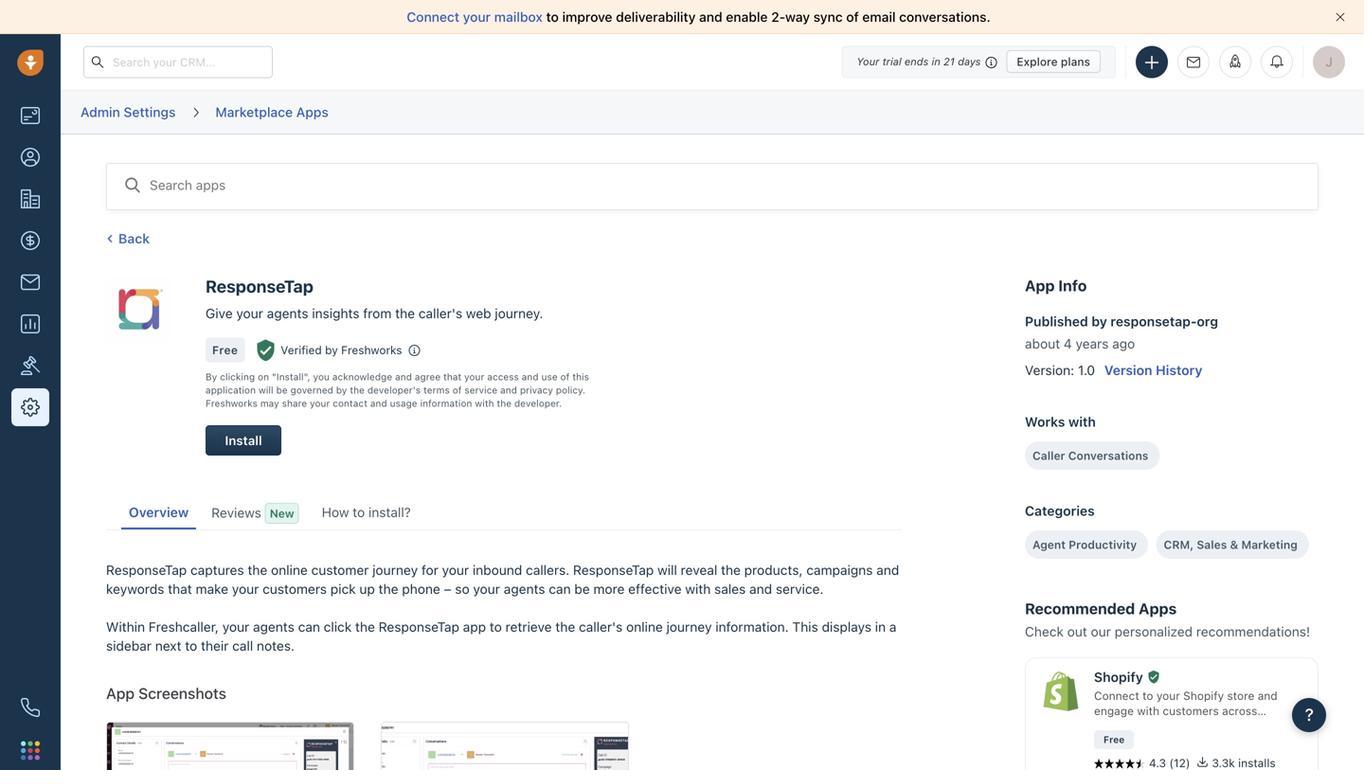 Task type: locate. For each thing, give the bounding box(es) containing it.
trial
[[883, 55, 902, 68]]

your trial ends in 21 days
[[857, 55, 981, 68]]

freshworks switcher image
[[21, 741, 40, 760]]

phone element
[[11, 689, 49, 727]]

enable
[[726, 9, 768, 25]]

in
[[932, 55, 941, 68]]

improve
[[563, 9, 613, 25]]

admin settings link
[[80, 97, 177, 127]]

21
[[944, 55, 955, 68]]

deliverability
[[616, 9, 696, 25]]

plans
[[1061, 55, 1091, 68]]

2-
[[772, 9, 786, 25]]

close image
[[1336, 12, 1346, 22]]

sync
[[814, 9, 843, 25]]

what's new image
[[1229, 54, 1243, 68]]

days
[[958, 55, 981, 68]]

ends
[[905, 55, 929, 68]]

apps
[[296, 104, 329, 120]]

your
[[463, 9, 491, 25]]

and
[[699, 9, 723, 25]]

email
[[863, 9, 896, 25]]

Search your CRM... text field
[[83, 46, 273, 78]]

marketplace apps
[[216, 104, 329, 120]]

mailbox
[[494, 9, 543, 25]]



Task type: vqa. For each thing, say whether or not it's contained in the screenshot.
Search your CRM... text box on the left
yes



Task type: describe. For each thing, give the bounding box(es) containing it.
explore plans link
[[1007, 50, 1101, 73]]

connect your mailbox link
[[407, 9, 546, 25]]

admin settings
[[81, 104, 176, 120]]

marketplace apps link
[[215, 97, 330, 127]]

properties image
[[21, 356, 40, 375]]

admin
[[81, 104, 120, 120]]

explore
[[1017, 55, 1058, 68]]

connect
[[407, 9, 460, 25]]

phone image
[[21, 698, 40, 717]]

way
[[786, 9, 810, 25]]

your
[[857, 55, 880, 68]]

send email image
[[1188, 56, 1201, 69]]

conversations.
[[900, 9, 991, 25]]

marketplace
[[216, 104, 293, 120]]

to
[[546, 9, 559, 25]]

explore plans
[[1017, 55, 1091, 68]]

settings
[[124, 104, 176, 120]]

connect your mailbox to improve deliverability and enable 2-way sync of email conversations.
[[407, 9, 991, 25]]

of
[[847, 9, 859, 25]]



